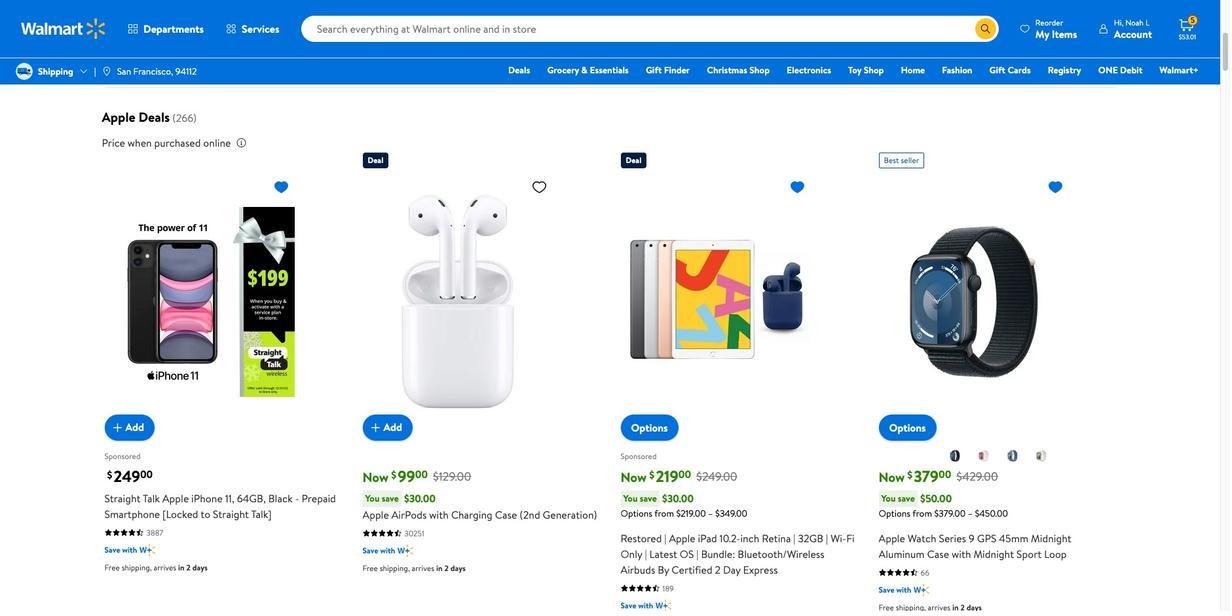 Task type: describe. For each thing, give the bounding box(es) containing it.
sport
[[1017, 547, 1042, 561]]

gift cards link
[[984, 63, 1037, 77]]

electronics link
[[781, 63, 838, 77]]

$429.00
[[957, 469, 999, 485]]

finder
[[664, 64, 690, 77]]

$ for 379
[[908, 468, 913, 482]]

day
[[724, 563, 741, 577]]

– for $50.00
[[968, 507, 973, 520]]

(2nd
[[520, 508, 541, 522]]

best seller
[[885, 154, 920, 166]]

reorder my items
[[1036, 17, 1078, 41]]

1 horizontal spatial arrives
[[412, 563, 435, 574]]

30251
[[405, 528, 425, 539]]

fi
[[847, 531, 855, 546]]

5
[[1191, 15, 1196, 26]]

services
[[242, 22, 280, 36]]

apple inside straight talk apple iphone 11, 64gb, black - prepaid smartphone [locked to straight talk]
[[162, 491, 189, 506]]

shop all deals image
[[131, 3, 178, 50]]

shop all deals
[[126, 53, 183, 67]]

00 for 99
[[415, 467, 428, 482]]

wi-
[[831, 531, 847, 546]]

airpods inside you save $30.00 apple airpods with charging case (2nd generation)
[[392, 508, 427, 522]]

beats image
[[681, 3, 729, 50]]

apple watch
[[522, 53, 573, 67]]

1 horizontal spatial 2
[[445, 563, 449, 574]]

 image for shipping
[[16, 63, 33, 80]]

 image for san francisco, 94112
[[101, 66, 112, 77]]

| right os
[[697, 547, 699, 561]]

1 horizontal spatial airpods
[[611, 53, 642, 67]]

restored | apple ipad 10.2-inch retina | 32gb | wi-fi only | latest os | bundle: bluetooth/wireless airbuds by certified 2 day express image
[[621, 173, 811, 430]]

walmart+ link
[[1154, 63, 1205, 77]]

gift for gift cards
[[990, 64, 1006, 77]]

deal for 99
[[368, 154, 384, 166]]

11,
[[225, 491, 235, 506]]

remove from favorites list, straight talk apple iphone 11, 64gb, black - prepaid smartphone [locked to straight talk] image
[[274, 179, 289, 195]]

price when purchased online
[[102, 135, 231, 150]]

options inside you save $50.00 options from $379.00 – $450.00
[[879, 507, 911, 520]]

iphone image
[[367, 3, 414, 50]]

accessories image
[[760, 3, 807, 50]]

$ inside '$ 249 00'
[[107, 468, 112, 482]]

apple deals (266)
[[102, 108, 197, 126]]

watch for apple watch
[[548, 53, 573, 67]]

new from apple link
[[907, 3, 975, 76]]

you save $50.00 options from $379.00 – $450.00
[[879, 492, 1009, 520]]

my
[[1036, 27, 1050, 41]]

| left 32gb
[[794, 531, 796, 546]]

$379.00
[[935, 507, 966, 520]]

0 horizontal spatial arrives
[[154, 562, 176, 573]]

add to cart image
[[368, 420, 384, 436]]

applecare+ image
[[839, 3, 886, 50]]

– for $30.00
[[709, 507, 714, 520]]

registry
[[1049, 64, 1082, 77]]

1 horizontal spatial iphone
[[377, 53, 404, 67]]

all for gifts
[[307, 53, 317, 67]]

1 sponsored from the left
[[105, 451, 141, 462]]

christmas shop
[[707, 64, 770, 77]]

shop for shop all deals
[[126, 53, 146, 67]]

christmas
[[707, 64, 748, 77]]

by
[[658, 563, 670, 577]]

remove from favorites list, restored | apple ipad 10.2-inch retina | 32gb | wi-fi only | latest os | bundle: bluetooth/wireless airbuds by certified 2 day express image
[[790, 179, 806, 195]]

home link
[[896, 63, 931, 77]]

essentials
[[590, 64, 629, 77]]

toy
[[849, 64, 862, 77]]

all for tech
[[229, 53, 239, 67]]

apple watch series 9 gps 45mm midnight aluminum case with midnight sport loop
[[879, 531, 1072, 561]]

cards
[[1008, 64, 1031, 77]]

save for 99
[[382, 492, 399, 505]]

departments button
[[117, 13, 215, 45]]

| right only
[[645, 547, 647, 561]]

account
[[1115, 27, 1153, 41]]

99
[[398, 465, 415, 487]]

$450.00
[[976, 507, 1009, 520]]

gift for gift finder
[[646, 64, 662, 77]]

tech
[[241, 53, 259, 67]]

walmart plus image down 3887
[[140, 544, 155, 557]]

add button for apple airpods with charging case (2nd generation) image
[[363, 415, 413, 441]]

l
[[1146, 17, 1150, 28]]

1 horizontal spatial in
[[436, 563, 443, 574]]

now $ 219 00 $249.00
[[621, 465, 738, 487]]

94112
[[176, 65, 197, 78]]

new
[[921, 53, 939, 67]]

retina
[[762, 531, 791, 546]]

grocery
[[548, 64, 580, 77]]

0 horizontal spatial midnight
[[974, 547, 1015, 561]]

shop all apple link
[[985, 3, 1054, 67]]

save inside you save $50.00 options from $379.00 – $450.00
[[898, 492, 916, 505]]

beats link
[[671, 3, 739, 67]]

&
[[582, 64, 588, 77]]

379
[[915, 465, 939, 487]]

departments
[[144, 22, 204, 36]]

seller
[[902, 154, 920, 166]]

1 horizontal spatial shipping,
[[380, 563, 410, 574]]

one
[[1099, 64, 1119, 77]]

options link for 379
[[879, 415, 937, 441]]

talk]
[[251, 507, 272, 521]]

shop all gifts
[[285, 53, 339, 67]]

0 horizontal spatial shipping,
[[122, 562, 152, 573]]

silver image
[[1005, 448, 1021, 464]]

2 sponsored from the left
[[621, 451, 657, 462]]

Walmart Site-Wide search field
[[301, 16, 999, 42]]

now for 99
[[363, 468, 389, 486]]

legal information image
[[236, 137, 247, 148]]

prepaid
[[302, 491, 336, 506]]

case inside you save $30.00 apple airpods with charging case (2nd generation)
[[495, 508, 517, 522]]

toy shop
[[849, 64, 884, 77]]

walmart plus image down 189
[[656, 599, 672, 612]]

generation)
[[543, 508, 598, 522]]

walmart image
[[21, 18, 106, 39]]

apple inside restored | apple ipad 10.2-inch retina | 32gb | wi-fi only | latest os | bundle: bluetooth/wireless airbuds by certified 2 day express
[[669, 531, 696, 546]]

airpods image
[[603, 3, 650, 50]]

2 inside restored | apple ipad 10.2-inch retina | 32gb | wi-fi only | latest os | bundle: bluetooth/wireless airbuds by certified 2 day express
[[715, 563, 721, 577]]

hi, noah l account
[[1115, 17, 1153, 41]]

best
[[885, 154, 900, 166]]

gifts
[[319, 53, 339, 67]]

apple watch image
[[524, 3, 571, 50]]

1 horizontal spatial free shipping, arrives in 2 days
[[363, 563, 466, 574]]

32gb
[[799, 531, 824, 546]]

os
[[680, 547, 694, 561]]

shop all image
[[996, 3, 1043, 50]]

only
[[621, 547, 643, 561]]

to
[[201, 507, 211, 521]]

add to cart image
[[110, 420, 126, 436]]

services button
[[215, 13, 291, 45]]

options link for 219
[[621, 415, 679, 441]]

francisco,
[[133, 65, 173, 78]]

shop all gifts link
[[278, 3, 346, 67]]

latest
[[650, 547, 678, 561]]

gps
[[978, 531, 997, 546]]

(266)
[[173, 111, 197, 125]]

one debit link
[[1093, 63, 1149, 77]]

0 horizontal spatial 2
[[186, 562, 191, 573]]

purchased
[[154, 135, 201, 150]]

add for add to cart icon
[[384, 420, 402, 435]]

series
[[940, 531, 967, 546]]

1 vertical spatial straight
[[213, 507, 249, 521]]

one debit
[[1099, 64, 1143, 77]]



Task type: locate. For each thing, give the bounding box(es) containing it.
options link up the 219
[[621, 415, 679, 441]]

1 $30.00 from the left
[[404, 492, 436, 506]]

–
[[709, 507, 714, 520], [968, 507, 973, 520]]

fashion
[[943, 64, 973, 77]]

2 save from the left
[[640, 492, 657, 505]]

from inside you save $30.00 options from $219.00 – $349.00
[[655, 507, 674, 520]]

debit
[[1121, 64, 1143, 77]]

shop all tech
[[207, 53, 259, 67]]

– right $379.00
[[968, 507, 973, 520]]

$349.00
[[716, 507, 748, 520]]

4 all from the left
[[1013, 53, 1023, 67]]

deal for 219
[[626, 154, 642, 166]]

$30.00 for 219
[[663, 492, 694, 506]]

from down $50.00
[[913, 507, 933, 520]]

1 horizontal spatial midnight
[[1032, 531, 1072, 546]]

2 00 from the left
[[415, 467, 428, 482]]

express
[[744, 563, 778, 577]]

1 options link from the left
[[621, 415, 679, 441]]

midnight up loop
[[1032, 531, 1072, 546]]

00 inside now $ 99 00 $129.00
[[415, 467, 428, 482]]

sponsored
[[105, 451, 141, 462], [621, 451, 657, 462]]

00 inside '$ 249 00'
[[140, 467, 153, 482]]

iphone
[[377, 53, 404, 67], [191, 491, 223, 506]]

new from apple
[[921, 53, 961, 76]]

$ inside now $ 379 00 $429.00
[[908, 468, 913, 482]]

shop
[[126, 53, 146, 67], [207, 53, 226, 67], [285, 53, 304, 67], [991, 53, 1010, 67], [750, 64, 770, 77], [864, 64, 884, 77]]

add up 99
[[384, 420, 402, 435]]

1 horizontal spatial add button
[[363, 415, 413, 441]]

shop for shop all apple
[[991, 53, 1010, 67]]

save inside you save $30.00 options from $219.00 – $349.00
[[640, 492, 657, 505]]

1 horizontal spatial you
[[624, 492, 638, 505]]

| left wi-
[[827, 531, 829, 546]]

0 horizontal spatial you
[[365, 492, 380, 505]]

registry link
[[1043, 63, 1088, 77]]

arrives down 3887
[[154, 562, 176, 573]]

airpods down airpods image
[[611, 53, 642, 67]]

from for $30.00
[[655, 507, 674, 520]]

from right new at the top right of page
[[941, 53, 961, 67]]

1 horizontal spatial options link
[[879, 415, 937, 441]]

1 vertical spatial case
[[928, 547, 950, 561]]

$30.00 up $219.00
[[663, 492, 694, 506]]

0 horizontal spatial $30.00
[[404, 492, 436, 506]]

search icon image
[[981, 24, 992, 34]]

$30.00 inside you save $30.00 apple airpods with charging case (2nd generation)
[[404, 492, 436, 506]]

case inside the apple watch series 9 gps 45mm midnight aluminum case with midnight sport loop
[[928, 547, 950, 561]]

from inside you save $50.00 options from $379.00 – $450.00
[[913, 507, 933, 520]]

$50.00
[[921, 492, 953, 506]]

– inside you save $50.00 options from $379.00 – $450.00
[[968, 507, 973, 520]]

189
[[663, 583, 674, 594]]

1 horizontal spatial ipad
[[698, 531, 718, 546]]

1 horizontal spatial sponsored
[[621, 451, 657, 462]]

grocery & essentials
[[548, 64, 629, 77]]

gift cards
[[990, 64, 1031, 77]]

loop
[[1045, 547, 1067, 561]]

shop all gifts image
[[288, 3, 335, 50]]

66
[[921, 567, 930, 578]]

$219.00
[[677, 507, 706, 520]]

all
[[148, 53, 159, 67], [229, 53, 239, 67], [307, 53, 317, 67], [1013, 53, 1023, 67]]

0 vertical spatial straight
[[105, 491, 141, 506]]

ipad inside restored | apple ipad 10.2-inch retina | 32gb | wi-fi only | latest os | bundle: bluetooth/wireless airbuds by certified 2 day express
[[698, 531, 718, 546]]

1 horizontal spatial free
[[363, 563, 378, 574]]

ipad link
[[435, 3, 503, 67]]

0 horizontal spatial in
[[178, 562, 185, 573]]

shipping, down 3887
[[122, 562, 152, 573]]

$ left 249
[[107, 468, 112, 482]]

free shipping, arrives in 2 days
[[105, 562, 208, 573], [363, 563, 466, 574]]

64gb,
[[237, 491, 266, 506]]

hi,
[[1115, 17, 1124, 28]]

certified
[[672, 563, 713, 577]]

midnight image
[[947, 448, 963, 464]]

days down charging
[[451, 563, 466, 574]]

watch for apple watch series 9 gps 45mm midnight aluminum case with midnight sport loop
[[908, 531, 937, 546]]

0 horizontal spatial options link
[[621, 415, 679, 441]]

days down to
[[193, 562, 208, 573]]

1 vertical spatial iphone
[[191, 491, 223, 506]]

 image left san
[[101, 66, 112, 77]]

$30.00 inside you save $30.00 options from $219.00 – $349.00
[[663, 492, 694, 506]]

3 you from the left
[[882, 492, 896, 505]]

from
[[941, 53, 961, 67], [655, 507, 674, 520], [913, 507, 933, 520]]

2 horizontal spatial 2
[[715, 563, 721, 577]]

add button up 99
[[363, 415, 413, 441]]

pink image
[[976, 448, 992, 464]]

2 options link from the left
[[879, 415, 937, 441]]

shop for shop all tech
[[207, 53, 226, 67]]

0 vertical spatial case
[[495, 508, 517, 522]]

options up aluminum
[[879, 507, 911, 520]]

3 $ from the left
[[650, 468, 655, 482]]

save down the 219
[[640, 492, 657, 505]]

0 horizontal spatial watch
[[548, 53, 573, 67]]

talk
[[143, 491, 160, 506]]

from for $50.00
[[913, 507, 933, 520]]

$129.00
[[433, 469, 472, 485]]

$ inside now $ 99 00 $129.00
[[392, 468, 397, 482]]

add button
[[105, 415, 155, 441], [363, 415, 413, 441]]

charging
[[451, 508, 493, 522]]

you
[[365, 492, 380, 505], [624, 492, 638, 505], [882, 492, 896, 505]]

save for 219
[[640, 492, 657, 505]]

iphone up to
[[191, 491, 223, 506]]

you left $50.00
[[882, 492, 896, 505]]

deals inside 'link'
[[161, 53, 183, 67]]

accessories
[[760, 53, 807, 67]]

1 horizontal spatial case
[[928, 547, 950, 561]]

0 vertical spatial iphone
[[377, 53, 404, 67]]

0 horizontal spatial free shipping, arrives in 2 days
[[105, 562, 208, 573]]

1 – from the left
[[709, 507, 714, 520]]

ipad image
[[445, 3, 493, 50]]

you for 219
[[624, 492, 638, 505]]

10.2-
[[720, 531, 741, 546]]

0 horizontal spatial gift
[[646, 64, 662, 77]]

| up latest
[[665, 531, 667, 546]]

in
[[178, 562, 185, 573], [436, 563, 443, 574]]

0 horizontal spatial –
[[709, 507, 714, 520]]

3 save from the left
[[898, 492, 916, 505]]

now $ 379 00 $429.00
[[879, 465, 999, 487]]

fashion link
[[937, 63, 979, 77]]

beats
[[694, 53, 716, 67]]

5 $53.01
[[1180, 15, 1197, 41]]

save inside you save $30.00 apple airpods with charging case (2nd generation)
[[382, 492, 399, 505]]

0 horizontal spatial iphone
[[191, 491, 223, 506]]

restored
[[621, 531, 662, 546]]

all inside shop all deals 'link'
[[148, 53, 159, 67]]

shipping, down 30251
[[380, 563, 410, 574]]

items
[[1053, 27, 1078, 41]]

$ left 99
[[392, 468, 397, 482]]

shop inside 'link'
[[126, 53, 146, 67]]

remove from favorites list, apple watch series 9 gps 45mm midnight aluminum case with midnight sport loop image
[[1048, 179, 1064, 195]]

 image left shipping
[[16, 63, 33, 80]]

starlight image
[[1034, 448, 1050, 464]]

you down now $ 99 00 $129.00
[[365, 492, 380, 505]]

00
[[140, 467, 153, 482], [415, 467, 428, 482], [679, 467, 692, 482], [939, 467, 952, 482]]

apple inside the apple watch series 9 gps 45mm midnight aluminum case with midnight sport loop
[[879, 531, 906, 546]]

249
[[114, 465, 140, 487]]

deals inside "link"
[[509, 64, 531, 77]]

apple watch link
[[514, 3, 582, 67]]

0 horizontal spatial straight
[[105, 491, 141, 506]]

3 all from the left
[[307, 53, 317, 67]]

airpods link
[[592, 3, 660, 67]]

$ left the 219
[[650, 468, 655, 482]]

watch up aluminum
[[908, 531, 937, 546]]

you save $30.00 options from $219.00 – $349.00
[[621, 492, 748, 520]]

now inside now $ 219 00 $249.00
[[621, 468, 647, 486]]

add up '$ 249 00'
[[126, 420, 144, 435]]

free shipping, arrives in 2 days down 30251
[[363, 563, 466, 574]]

2 deal from the left
[[626, 154, 642, 166]]

gift finder
[[646, 64, 690, 77]]

$53.01
[[1180, 32, 1197, 41]]

online
[[203, 135, 231, 150]]

options up 379
[[890, 421, 927, 435]]

apple watch series 9 gps 45mm midnight aluminum case with midnight sport loop image
[[879, 173, 1069, 430]]

– right $219.00
[[709, 507, 714, 520]]

gift left 'cards'
[[990, 64, 1006, 77]]

case down series in the right of the page
[[928, 547, 950, 561]]

all inside shop all gifts link
[[307, 53, 317, 67]]

save
[[105, 544, 120, 556], [363, 545, 379, 556], [879, 584, 895, 596], [621, 600, 637, 611]]

1 horizontal spatial gift
[[990, 64, 1006, 77]]

case left the "(2nd" on the left
[[495, 508, 517, 522]]

iphone down iphone image
[[377, 53, 404, 67]]

0 horizontal spatial  image
[[16, 63, 33, 80]]

1 horizontal spatial  image
[[101, 66, 112, 77]]

$ inside now $ 219 00 $249.00
[[650, 468, 655, 482]]

ipad down ipad image
[[461, 53, 477, 67]]

options link
[[621, 415, 679, 441], [879, 415, 937, 441]]

00 up talk
[[140, 467, 153, 482]]

Search search field
[[301, 16, 999, 42]]

all for deals
[[148, 53, 159, 67]]

0 horizontal spatial sponsored
[[105, 451, 141, 462]]

1 horizontal spatial now
[[621, 468, 647, 486]]

1 horizontal spatial watch
[[908, 531, 937, 546]]

airpods
[[611, 53, 642, 67], [392, 508, 427, 522]]

$ left 379
[[908, 468, 913, 482]]

straight down 11,
[[213, 507, 249, 521]]

[locked
[[163, 507, 198, 521]]

$ 249 00
[[107, 465, 153, 487]]

when
[[128, 135, 152, 150]]

$30.00 for 99
[[404, 492, 436, 506]]

options up restored
[[621, 507, 653, 520]]

2 $ from the left
[[392, 468, 397, 482]]

00 for 219
[[679, 467, 692, 482]]

2 – from the left
[[968, 507, 973, 520]]

gift left the finder on the top right
[[646, 64, 662, 77]]

airpods up 30251
[[392, 508, 427, 522]]

now left the 219
[[621, 468, 647, 486]]

options up the 219
[[632, 421, 668, 435]]

watch inside the apple watch series 9 gps 45mm midnight aluminum case with midnight sport loop
[[908, 531, 937, 546]]

3 now from the left
[[879, 468, 905, 486]]

now left 379
[[879, 468, 905, 486]]

save left $50.00
[[898, 492, 916, 505]]

$ for 99
[[392, 468, 397, 482]]

1 horizontal spatial from
[[913, 507, 933, 520]]

1 vertical spatial watch
[[908, 531, 937, 546]]

all for apple
[[1013, 53, 1023, 67]]

1 gift from the left
[[646, 64, 662, 77]]

restored | apple ipad 10.2-inch retina | 32gb | wi-fi only | latest os | bundle: bluetooth/wireless airbuds by certified 2 day express
[[621, 531, 855, 577]]

price
[[102, 135, 125, 150]]

apple airpods with charging case (2nd generation) image
[[363, 173, 553, 430]]

00 for 379
[[939, 467, 952, 482]]

2 all from the left
[[229, 53, 239, 67]]

0 horizontal spatial ipad
[[461, 53, 477, 67]]

4 00 from the left
[[939, 467, 952, 482]]

gift inside 'link'
[[990, 64, 1006, 77]]

2 horizontal spatial from
[[941, 53, 961, 67]]

apple inside new from apple
[[929, 63, 952, 76]]

now for 379
[[879, 468, 905, 486]]

00 left $129.00
[[415, 467, 428, 482]]

now inside now $ 99 00 $129.00
[[363, 468, 389, 486]]

options inside you save $30.00 options from $219.00 – $349.00
[[621, 507, 653, 520]]

0 horizontal spatial save
[[382, 492, 399, 505]]

1 all from the left
[[148, 53, 159, 67]]

$30.00
[[404, 492, 436, 506], [663, 492, 694, 506]]

shipping
[[38, 65, 73, 78]]

you inside you save $30.00 apple airpods with charging case (2nd generation)
[[365, 492, 380, 505]]

from inside new from apple
[[941, 53, 961, 67]]

reorder
[[1036, 17, 1064, 28]]

0 vertical spatial ipad
[[461, 53, 477, 67]]

you up restored
[[624, 492, 638, 505]]

arrives down 30251
[[412, 563, 435, 574]]

0 horizontal spatial airpods
[[392, 508, 427, 522]]

walmart plus image
[[140, 544, 155, 557], [398, 544, 413, 558], [915, 584, 930, 597], [656, 599, 672, 612]]

all inside 'shop all tech' link
[[229, 53, 239, 67]]

0 horizontal spatial add button
[[105, 415, 155, 441]]

| left san
[[94, 65, 96, 78]]

0 vertical spatial watch
[[548, 53, 573, 67]]

1 horizontal spatial add
[[384, 420, 402, 435]]

now for 219
[[621, 468, 647, 486]]

save down 99
[[382, 492, 399, 505]]

all inside shop all apple link
[[1013, 53, 1023, 67]]

apple inside you save $30.00 apple airpods with charging case (2nd generation)
[[363, 508, 389, 522]]

1 save from the left
[[382, 492, 399, 505]]

2
[[186, 562, 191, 573], [445, 563, 449, 574], [715, 563, 721, 577]]

1 $ from the left
[[107, 468, 112, 482]]

1 now from the left
[[363, 468, 389, 486]]

shop tech. image
[[209, 3, 257, 50]]

1 horizontal spatial $30.00
[[663, 492, 694, 506]]

home
[[902, 64, 926, 77]]

with inside the apple watch series 9 gps 45mm midnight aluminum case with midnight sport loop
[[952, 547, 972, 561]]

now left 99
[[363, 468, 389, 486]]

00 up you save $30.00 options from $219.00 – $349.00
[[679, 467, 692, 482]]

-
[[295, 491, 299, 506]]

iphone inside straight talk apple iphone 11, 64gb, black - prepaid smartphone [locked to straight talk]
[[191, 491, 223, 506]]

1 horizontal spatial days
[[451, 563, 466, 574]]

you for 99
[[365, 492, 380, 505]]

1 vertical spatial midnight
[[974, 547, 1015, 561]]

0 vertical spatial midnight
[[1032, 531, 1072, 546]]

0 horizontal spatial from
[[655, 507, 674, 520]]

2 add from the left
[[384, 420, 402, 435]]

sponsored up the 219
[[621, 451, 657, 462]]

4 $ from the left
[[908, 468, 913, 482]]

2 you from the left
[[624, 492, 638, 505]]

00 inside now $ 379 00 $429.00
[[939, 467, 952, 482]]

1 add from the left
[[126, 420, 144, 435]]

noah
[[1126, 17, 1144, 28]]

2 horizontal spatial now
[[879, 468, 905, 486]]

straight up smartphone
[[105, 491, 141, 506]]

2 gift from the left
[[990, 64, 1006, 77]]

applecare+
[[838, 53, 886, 67]]

 image
[[16, 63, 33, 80], [101, 66, 112, 77]]

straight talk apple iphone 11, 64gb, black - prepaid smartphone [locked to straight talk] image
[[105, 173, 295, 430]]

now inside now $ 379 00 $429.00
[[879, 468, 905, 486]]

0 horizontal spatial deal
[[368, 154, 384, 166]]

2 $30.00 from the left
[[663, 492, 694, 506]]

you inside you save $30.00 options from $219.00 – $349.00
[[624, 492, 638, 505]]

options link up 379
[[879, 415, 937, 441]]

add
[[126, 420, 144, 435], [384, 420, 402, 435]]

0 horizontal spatial free
[[105, 562, 120, 573]]

you save $30.00 apple airpods with charging case (2nd generation)
[[363, 492, 598, 522]]

bluetooth/wireless
[[738, 547, 825, 561]]

deal
[[368, 154, 384, 166], [626, 154, 642, 166]]

1 deal from the left
[[368, 154, 384, 166]]

midnight down gps
[[974, 547, 1015, 561]]

0 horizontal spatial now
[[363, 468, 389, 486]]

grocery & essentials link
[[542, 63, 635, 77]]

from left $219.00
[[655, 507, 674, 520]]

you inside you save $50.00 options from $379.00 – $450.00
[[882, 492, 896, 505]]

1 vertical spatial ipad
[[698, 531, 718, 546]]

1 vertical spatial airpods
[[392, 508, 427, 522]]

walmart plus image down "66"
[[915, 584, 930, 597]]

ipad inside "link"
[[461, 53, 477, 67]]

black
[[269, 491, 293, 506]]

sponsored up 249
[[105, 451, 141, 462]]

00 down midnight icon
[[939, 467, 952, 482]]

walmart plus image down 30251
[[398, 544, 413, 558]]

2 add button from the left
[[363, 415, 413, 441]]

shop for shop all gifts
[[285, 53, 304, 67]]

0 horizontal spatial days
[[193, 562, 208, 573]]

2 horizontal spatial save
[[898, 492, 916, 505]]

watch left &
[[548, 53, 573, 67]]

add for add to cart image
[[126, 420, 144, 435]]

add to favorites list, apple airpods with charging case (2nd generation) image
[[532, 179, 548, 195]]

2 now from the left
[[621, 468, 647, 486]]

1 00 from the left
[[140, 467, 153, 482]]

– inside you save $30.00 options from $219.00 – $349.00
[[709, 507, 714, 520]]

airbuds
[[621, 563, 656, 577]]

1 horizontal spatial deal
[[626, 154, 642, 166]]

1 horizontal spatial save
[[640, 492, 657, 505]]

with inside you save $30.00 apple airpods with charging case (2nd generation)
[[429, 508, 449, 522]]

free shipping, arrives in 2 days down 3887
[[105, 562, 208, 573]]

00 inside now $ 219 00 $249.00
[[679, 467, 692, 482]]

0 horizontal spatial case
[[495, 508, 517, 522]]

add button for straight talk apple iphone 11, 64gb, black - prepaid smartphone [locked to straight talk] "image" at the left
[[105, 415, 155, 441]]

0 horizontal spatial add
[[126, 420, 144, 435]]

new from apple image
[[917, 3, 964, 50]]

1 horizontal spatial –
[[968, 507, 973, 520]]

$ for 219
[[650, 468, 655, 482]]

$30.00 down now $ 99 00 $129.00
[[404, 492, 436, 506]]

3 00 from the left
[[679, 467, 692, 482]]

1 add button from the left
[[105, 415, 155, 441]]

0 vertical spatial airpods
[[611, 53, 642, 67]]

1 horizontal spatial straight
[[213, 507, 249, 521]]

2 horizontal spatial you
[[882, 492, 896, 505]]

1 you from the left
[[365, 492, 380, 505]]

3887
[[146, 527, 163, 539]]

ipad up bundle: on the right bottom of page
[[698, 531, 718, 546]]

add button up '$ 249 00'
[[105, 415, 155, 441]]

watch
[[548, 53, 573, 67], [908, 531, 937, 546]]



Task type: vqa. For each thing, say whether or not it's contained in the screenshot.
"00" corresponding to 99
yes



